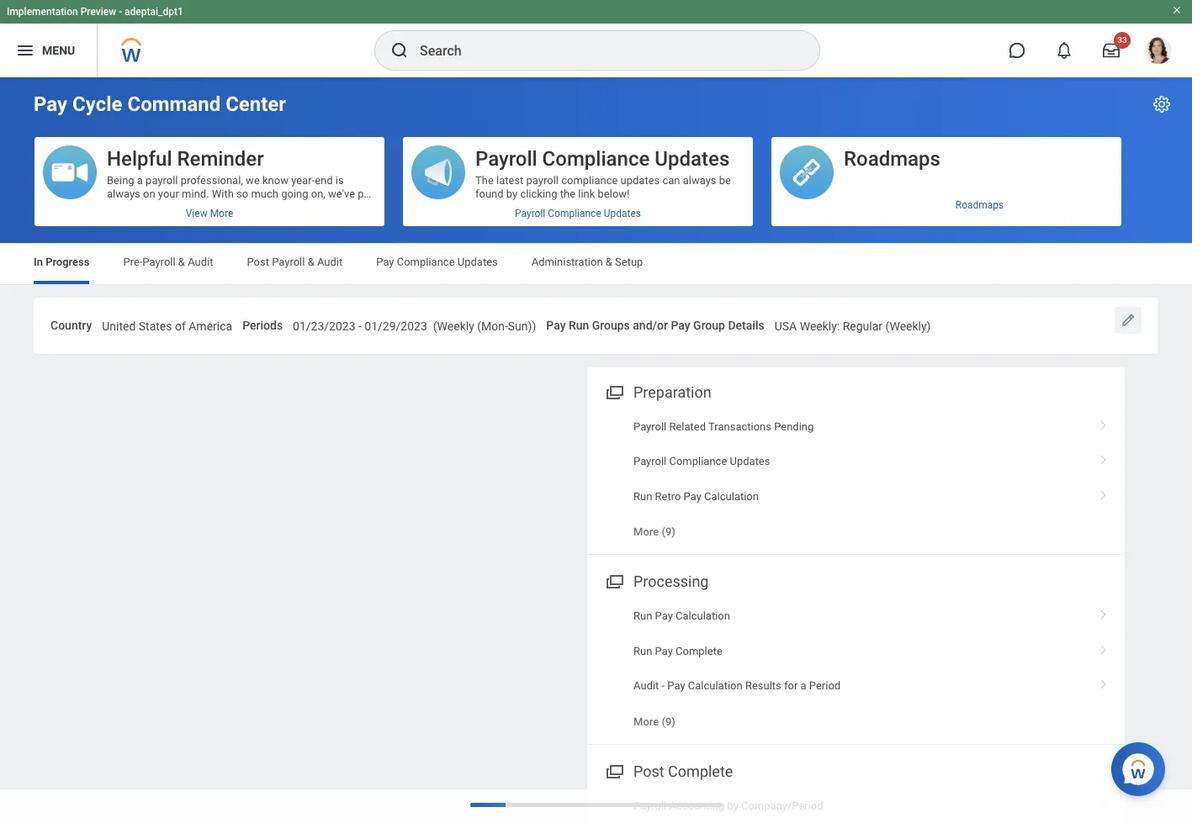 Task type: vqa. For each thing, say whether or not it's contained in the screenshot.
Links
no



Task type: locate. For each thing, give the bounding box(es) containing it.
to down video
[[205, 214, 215, 227]]

& down stress
[[308, 256, 314, 268]]

united states of america
[[102, 320, 232, 333]]

1 & from the left
[[178, 256, 185, 268]]

chevron right image
[[1093, 415, 1115, 431], [1093, 449, 1115, 466], [1093, 674, 1115, 691]]

more (9) link for processing
[[587, 704, 1125, 739]]

calculation up run pay complete on the right bottom of page
[[676, 610, 730, 623]]

& down concepts
[[178, 256, 185, 268]]

your down you
[[266, 214, 288, 227]]

2 vertical spatial calculation
[[688, 680, 743, 693]]

(9) up post complete
[[662, 716, 676, 728]]

0 vertical spatial post
[[247, 256, 269, 268]]

- inside "menu" "banner"
[[119, 6, 122, 18]]

tab list inside main content
[[17, 244, 1175, 284]]

your
[[158, 188, 179, 200], [266, 214, 288, 227]]

profile logan mcneil image
[[1145, 37, 1172, 67]]

run left retro
[[634, 490, 652, 503]]

0 vertical spatial a
[[137, 174, 143, 187]]

1 more (9) button from the top
[[634, 524, 676, 540]]

0 vertical spatial menu group image
[[602, 380, 625, 403]]

payroll accounting by company/period link
[[587, 789, 1125, 824]]

2 (9) from the top
[[662, 716, 676, 728]]

a right being
[[137, 174, 143, 187]]

0 vertical spatial more (9)
[[634, 526, 676, 538]]

1 vertical spatial calculation
[[676, 610, 730, 623]]

payroll compliance updates link down pending
[[587, 444, 1125, 479]]

helpful reminder
[[107, 147, 264, 171]]

compliance
[[542, 147, 650, 171], [548, 208, 601, 220], [397, 256, 455, 268], [669, 455, 727, 468]]

0 vertical spatial more (9) button
[[634, 524, 676, 540]]

found
[[475, 188, 504, 200]]

of right states
[[175, 320, 186, 333]]

post payroll & audit
[[247, 256, 343, 268]]

chevron right image for calculation
[[1093, 674, 1115, 691]]

2 more from the top
[[634, 716, 659, 728]]

year-
[[291, 174, 315, 187]]

1 vertical spatial more (9)
[[634, 716, 676, 728]]

0 horizontal spatial payroll
[[146, 174, 178, 187]]

a
[[137, 174, 143, 187], [150, 201, 156, 214], [801, 680, 806, 693]]

audit down concepts
[[188, 256, 213, 268]]

1 horizontal spatial -
[[358, 320, 362, 333]]

cycle
[[72, 93, 122, 116]]

0 horizontal spatial of
[[175, 320, 186, 333]]

complete down 'run pay calculation' at right bottom
[[676, 645, 722, 658]]

2 vertical spatial -
[[662, 680, 665, 693]]

pay compliance updates
[[376, 256, 498, 268]]

compliance up 01/23/2023 - 01/29/2023  (weekly (mon-sun)) text field
[[397, 256, 455, 268]]

be
[[719, 174, 731, 187]]

justify image
[[15, 40, 35, 61]]

1 horizontal spatial by
[[727, 800, 738, 813]]

payroll compliance updates link down link
[[403, 201, 753, 226]]

list for processing
[[587, 599, 1125, 739]]

country
[[50, 319, 92, 332]]

list containing run pay calculation
[[587, 599, 1125, 739]]

run pay calculation link
[[587, 599, 1125, 634]]

main content
[[0, 77, 1192, 824]]

0 vertical spatial (9)
[[662, 526, 676, 538]]

payroll
[[146, 174, 178, 187], [526, 174, 559, 187]]

pay right sun))
[[546, 319, 566, 332]]

1 horizontal spatial audit
[[317, 256, 343, 268]]

pre-
[[123, 256, 142, 268]]

2 more (9) button from the top
[[634, 714, 676, 729]]

groups
[[592, 319, 630, 332]]

more (9) link for preparation
[[587, 514, 1125, 550]]

1 menu group image from the top
[[602, 380, 625, 403]]

more
[[634, 526, 659, 538], [634, 716, 659, 728]]

1 more (9) link from the top
[[587, 514, 1125, 550]]

chevron right image inside payroll accounting by company/period link
[[1093, 794, 1115, 811]]

2 list from the top
[[587, 599, 1125, 739]]

payroll compliance updates down link
[[515, 208, 641, 220]]

audit down down!
[[317, 256, 343, 268]]

of inside text field
[[175, 320, 186, 333]]

and/or
[[633, 319, 668, 332]]

setup
[[615, 256, 643, 268]]

chevron right image inside payroll related transactions pending link
[[1093, 415, 1115, 431]]

payroll up on
[[146, 174, 178, 187]]

0 vertical spatial -
[[119, 6, 122, 18]]

retro
[[655, 490, 681, 503]]

help
[[217, 214, 238, 227]]

payroll up clicking
[[526, 174, 559, 187]]

more for processing
[[634, 716, 659, 728]]

run pay calculation
[[634, 610, 730, 623]]

compliance up run retro pay calculation
[[669, 455, 727, 468]]

3 chevron right image from the top
[[1093, 674, 1115, 691]]

pay left cycle
[[34, 93, 67, 116]]

of inside being a payroll professional, we know year-end is always on your mind. with so much going on, we've put together a quick video to remind you of some important concepts to help keep your stress down!
[[286, 201, 296, 214]]

we
[[246, 174, 260, 187]]

2 chevron right image from the top
[[1093, 449, 1115, 466]]

calculation
[[704, 490, 759, 503], [676, 610, 730, 623], [688, 680, 743, 693]]

1 vertical spatial payroll compliance updates
[[515, 208, 641, 220]]

roadmaps inside roadmaps link
[[956, 199, 1004, 211]]

company/period
[[741, 800, 823, 813]]

run retro pay calculation
[[634, 490, 759, 503]]

post for post payroll & audit
[[247, 256, 269, 268]]

compliance up compliance
[[542, 147, 650, 171]]

1 horizontal spatial of
[[286, 201, 296, 214]]

USA Weekly: Regular (Weekly) text field
[[775, 310, 931, 339]]

0 horizontal spatial audit
[[188, 256, 213, 268]]

1 vertical spatial -
[[358, 320, 362, 333]]

chevron right image inside 'run pay calculation' link
[[1093, 604, 1115, 621]]

menu group image left preparation
[[602, 380, 625, 403]]

roadmaps inside roadmaps button
[[844, 147, 941, 171]]

0 vertical spatial list
[[587, 410, 1125, 550]]

america
[[189, 320, 232, 333]]

pre-payroll & audit
[[123, 256, 213, 268]]

more (9) button for processing
[[634, 714, 676, 729]]

1 vertical spatial more (9) button
[[634, 714, 676, 729]]

of
[[286, 201, 296, 214], [175, 320, 186, 333]]

-
[[119, 6, 122, 18], [358, 320, 362, 333], [662, 680, 665, 693]]

payroll inside the latest payroll compliance updates can always be found by clicking the link below!
[[526, 174, 559, 187]]

chevron right image inside audit - pay calculation results for a period link
[[1093, 674, 1115, 691]]

1 horizontal spatial post
[[634, 763, 664, 781]]

always
[[683, 174, 716, 187], [107, 188, 140, 200]]

1 more (9) from the top
[[634, 526, 676, 538]]

always left be
[[683, 174, 716, 187]]

complete inside run pay complete link
[[676, 645, 722, 658]]

calculation for preparation
[[704, 490, 759, 503]]

regular
[[843, 320, 883, 333]]

1 vertical spatial payroll compliance updates link
[[587, 444, 1125, 479]]

audit
[[188, 256, 213, 268], [317, 256, 343, 268], [634, 680, 659, 693]]

1 vertical spatial of
[[175, 320, 186, 333]]

0 horizontal spatial a
[[137, 174, 143, 187]]

0 horizontal spatial always
[[107, 188, 140, 200]]

important
[[107, 214, 155, 227]]

down!
[[323, 214, 352, 227]]

menu button
[[0, 24, 97, 77]]

1 horizontal spatial &
[[308, 256, 314, 268]]

more (9)
[[634, 526, 676, 538], [634, 716, 676, 728]]

& left setup
[[606, 256, 612, 268]]

0 horizontal spatial post
[[247, 256, 269, 268]]

(9) for processing
[[662, 716, 676, 728]]

calculation right retro
[[704, 490, 759, 503]]

by right accounting
[[727, 800, 738, 813]]

quick
[[159, 201, 185, 214]]

- inside text field
[[358, 320, 362, 333]]

1 vertical spatial by
[[727, 800, 738, 813]]

roadmaps button
[[771, 137, 1121, 201]]

calculation left 'results'
[[688, 680, 743, 693]]

chevron right image inside run pay complete link
[[1093, 639, 1115, 656]]

chevron right image inside run retro pay calculation link
[[1093, 484, 1115, 501]]

so
[[236, 188, 248, 200]]

(9) down retro
[[662, 526, 676, 538]]

1 vertical spatial menu group image
[[602, 760, 625, 782]]

pay cycle command center
[[34, 93, 286, 116]]

2 & from the left
[[308, 256, 314, 268]]

(weekly
[[433, 320, 474, 333]]

0 vertical spatial complete
[[676, 645, 722, 658]]

pay run groups and/or pay group details
[[546, 319, 764, 332]]

pay right retro
[[684, 490, 702, 503]]

always inside being a payroll professional, we know year-end is always on your mind. with so much going on, we've put together a quick video to remind you of some important concepts to help keep your stress down!
[[107, 188, 140, 200]]

payroll compliance updates up run retro pay calculation
[[634, 455, 770, 468]]

1 vertical spatial chevron right image
[[1093, 449, 1115, 466]]

more down retro
[[634, 526, 659, 538]]

0 horizontal spatial -
[[119, 6, 122, 18]]

more up post complete
[[634, 716, 659, 728]]

a right for
[[801, 680, 806, 693]]

a down on
[[150, 201, 156, 214]]

your up quick
[[158, 188, 179, 200]]

1 vertical spatial (9)
[[662, 716, 676, 728]]

reminder
[[177, 147, 264, 171]]

post for post complete
[[634, 763, 664, 781]]

1 vertical spatial roadmaps
[[956, 199, 1004, 211]]

together
[[107, 201, 148, 214]]

payroll inside payroll accounting by company/period link
[[634, 800, 667, 813]]

much
[[251, 188, 278, 200]]

compliance inside list
[[669, 455, 727, 468]]

payroll down clicking
[[515, 208, 545, 220]]

0 vertical spatial chevron right image
[[1093, 415, 1115, 431]]

0 horizontal spatial &
[[178, 256, 185, 268]]

tab list containing in progress
[[17, 244, 1175, 284]]

audit down run pay complete on the right bottom of page
[[634, 680, 659, 693]]

complete
[[676, 645, 722, 658], [668, 763, 733, 781]]

2 menu group image from the top
[[602, 760, 625, 782]]

more (9) button for preparation
[[634, 524, 676, 540]]

0 vertical spatial roadmaps
[[844, 147, 941, 171]]

- down run pay complete on the right bottom of page
[[662, 680, 665, 693]]

details
[[728, 319, 764, 332]]

periods element
[[293, 309, 536, 340]]

of down going on the left
[[286, 201, 296, 214]]

2 horizontal spatial a
[[801, 680, 806, 693]]

complete up accounting
[[668, 763, 733, 781]]

0 horizontal spatial by
[[506, 188, 518, 200]]

0 vertical spatial more
[[634, 526, 659, 538]]

2 payroll from the left
[[526, 174, 559, 187]]

remind
[[229, 201, 263, 214]]

concepts
[[157, 214, 202, 227]]

run down processing
[[634, 610, 652, 623]]

updates up '(mon-'
[[457, 256, 498, 268]]

always down being
[[107, 188, 140, 200]]

run for run retro pay calculation
[[634, 490, 652, 503]]

2 vertical spatial a
[[801, 680, 806, 693]]

0 vertical spatial by
[[506, 188, 518, 200]]

run down 'run pay calculation' at right bottom
[[634, 645, 652, 658]]

& for post payroll & audit
[[308, 256, 314, 268]]

4 chevron right image from the top
[[1093, 794, 1115, 811]]

tab list
[[17, 244, 1175, 284]]

1 horizontal spatial roadmaps
[[956, 199, 1004, 211]]

chevron right image
[[1093, 484, 1115, 501], [1093, 604, 1115, 621], [1093, 639, 1115, 656], [1093, 794, 1115, 811]]

2 more (9) link from the top
[[587, 704, 1125, 739]]

1 vertical spatial more (9) link
[[587, 704, 1125, 739]]

1 more from the top
[[634, 526, 659, 538]]

more (9) up post complete
[[634, 716, 676, 728]]

administration & setup
[[531, 256, 643, 268]]

more (9) button up post complete
[[634, 714, 676, 729]]

always inside the latest payroll compliance updates can always be found by clicking the link below!
[[683, 174, 716, 187]]

1 horizontal spatial to
[[217, 201, 226, 214]]

payroll compliance updates link
[[403, 201, 753, 226], [587, 444, 1125, 479]]

2 more (9) from the top
[[634, 716, 676, 728]]

professional,
[[181, 174, 243, 187]]

1 chevron right image from the top
[[1093, 415, 1115, 431]]

pay down run pay complete on the right bottom of page
[[667, 680, 685, 693]]

payroll for payroll
[[526, 174, 559, 187]]

by down latest
[[506, 188, 518, 200]]

0 horizontal spatial your
[[158, 188, 179, 200]]

end
[[315, 174, 333, 187]]

payroll inside being a payroll professional, we know year-end is always on your mind. with so much going on, we've put together a quick video to remind you of some important concepts to help keep your stress down!
[[146, 174, 178, 187]]

- for audit
[[662, 680, 665, 693]]

run left groups
[[569, 319, 589, 332]]

payroll compliance updates up compliance
[[475, 147, 730, 171]]

2 vertical spatial chevron right image
[[1093, 674, 1115, 691]]

run for run pay calculation
[[634, 610, 652, 623]]

payroll left accounting
[[634, 800, 667, 813]]

audit for post payroll & audit
[[317, 256, 343, 268]]

states
[[139, 320, 172, 333]]

2 horizontal spatial &
[[606, 256, 612, 268]]

3 chevron right image from the top
[[1093, 639, 1115, 656]]

- right preview
[[119, 6, 122, 18]]

implementation preview -   adeptai_dpt1
[[7, 6, 183, 18]]

more (9) for preparation
[[634, 526, 676, 538]]

1 horizontal spatial your
[[266, 214, 288, 227]]

payroll left related
[[634, 420, 667, 433]]

pay down 'run pay calculation' at right bottom
[[655, 645, 673, 658]]

1 list from the top
[[587, 410, 1125, 550]]

roadmaps
[[844, 147, 941, 171], [956, 199, 1004, 211]]

menu group image
[[602, 380, 625, 403], [602, 760, 625, 782]]

close environment banner image
[[1172, 5, 1182, 15]]

pay down processing
[[655, 610, 673, 623]]

menu group image left post complete
[[602, 760, 625, 782]]

- left 01/29/2023
[[358, 320, 362, 333]]

related
[[669, 420, 706, 433]]

0 vertical spatial more (9) link
[[587, 514, 1125, 550]]

payroll up latest
[[475, 147, 537, 171]]

0 horizontal spatial roadmaps
[[844, 147, 941, 171]]

list containing payroll related transactions pending
[[587, 410, 1125, 550]]

- for 01/23/2023
[[358, 320, 362, 333]]

1 horizontal spatial payroll
[[526, 174, 559, 187]]

1 vertical spatial list
[[587, 599, 1125, 739]]

1 chevron right image from the top
[[1093, 484, 1115, 501]]

1 vertical spatial to
[[205, 214, 215, 227]]

0 vertical spatial calculation
[[704, 490, 759, 503]]

1 vertical spatial more
[[634, 716, 659, 728]]

more (9) down retro
[[634, 526, 676, 538]]

video
[[188, 201, 214, 214]]

1 vertical spatial post
[[634, 763, 664, 781]]

1 (9) from the top
[[662, 526, 676, 538]]

1 horizontal spatial always
[[683, 174, 716, 187]]

center
[[226, 93, 286, 116]]

1 vertical spatial complete
[[668, 763, 733, 781]]

to down the with
[[217, 201, 226, 214]]

1 payroll from the left
[[146, 174, 178, 187]]

list
[[587, 410, 1125, 550], [587, 599, 1125, 739]]

0 vertical spatial of
[[286, 201, 296, 214]]

more (9) button down retro
[[634, 524, 676, 540]]

with
[[212, 188, 234, 200]]

pay up 01/29/2023
[[376, 256, 394, 268]]

2 chevron right image from the top
[[1093, 604, 1115, 621]]

0 vertical spatial payroll compliance updates link
[[403, 201, 753, 226]]

2 horizontal spatial -
[[662, 680, 665, 693]]

calculation for processing
[[688, 680, 743, 693]]

more (9) button
[[634, 524, 676, 540], [634, 714, 676, 729]]

pay inside run pay complete link
[[655, 645, 673, 658]]

1 vertical spatial a
[[150, 201, 156, 214]]



Task type: describe. For each thing, give the bounding box(es) containing it.
roadmaps link
[[771, 192, 1121, 218]]

chevron right image for run retro pay calculation
[[1093, 484, 1115, 501]]

run retro pay calculation link
[[587, 479, 1125, 514]]

(mon-
[[477, 320, 508, 333]]

adeptai_dpt1
[[125, 6, 183, 18]]

you
[[266, 201, 283, 214]]

(weekly)
[[885, 320, 931, 333]]

going
[[281, 188, 308, 200]]

usa weekly: regular (weekly)
[[775, 320, 931, 333]]

clicking
[[520, 188, 557, 200]]

periods
[[242, 319, 283, 332]]

pay inside run retro pay calculation link
[[684, 490, 702, 503]]

the
[[560, 188, 576, 200]]

inbox large image
[[1103, 42, 1120, 59]]

pay inside 'run pay calculation' link
[[655, 610, 673, 623]]

01/29/2023
[[365, 320, 427, 333]]

audit - pay calculation results for a period link
[[587, 669, 1125, 704]]

1 vertical spatial your
[[266, 214, 288, 227]]

post complete
[[634, 763, 733, 781]]

processing
[[634, 573, 709, 591]]

we've
[[328, 188, 355, 200]]

33 button
[[1093, 32, 1131, 69]]

chevron right image for payroll accounting by company/period
[[1093, 794, 1115, 811]]

being a payroll professional, we know year-end is always on your mind. with so much going on, we've put together a quick video to remind you of some important concepts to help keep your stress down!
[[107, 174, 373, 227]]

0 vertical spatial your
[[158, 188, 179, 200]]

2 vertical spatial payroll compliance updates
[[634, 455, 770, 468]]

Search Workday  search field
[[420, 32, 785, 69]]

in
[[34, 256, 43, 268]]

run for run pay complete
[[634, 645, 652, 658]]

1 horizontal spatial a
[[150, 201, 156, 214]]

by inside the latest payroll compliance updates can always be found by clicking the link below!
[[506, 188, 518, 200]]

chevron right image for run pay calculation
[[1093, 604, 1115, 621]]

menu
[[42, 43, 75, 57]]

configure this page image
[[1152, 94, 1172, 114]]

implementation
[[7, 6, 78, 18]]

01/23/2023
[[293, 320, 355, 333]]

list for preparation
[[587, 410, 1125, 550]]

below!
[[598, 188, 630, 200]]

main content containing pay cycle command center
[[0, 77, 1192, 824]]

sun))
[[508, 320, 536, 333]]

more for preparation
[[634, 526, 659, 538]]

33
[[1117, 35, 1127, 45]]

01/23/2023 - 01/29/2023  (Weekly (Mon-Sun)) text field
[[293, 310, 536, 339]]

for
[[784, 680, 798, 693]]

payroll down stress
[[272, 256, 305, 268]]

payroll down concepts
[[142, 256, 176, 268]]

usa
[[775, 320, 797, 333]]

stress
[[290, 214, 320, 227]]

updates down transactions
[[730, 455, 770, 468]]

payroll for helpful
[[146, 174, 178, 187]]

the latest payroll compliance updates can always be found by clicking the link below!
[[475, 174, 731, 200]]

period
[[809, 680, 841, 693]]

administration
[[531, 256, 603, 268]]

01/23/2023 - 01/29/2023  (weekly (mon-sun))
[[293, 320, 536, 333]]

2 horizontal spatial audit
[[634, 680, 659, 693]]

being
[[107, 174, 134, 187]]

country element
[[102, 309, 232, 340]]

weekly:
[[800, 320, 840, 333]]

updates down the below!
[[604, 208, 641, 220]]

pending
[[774, 420, 814, 433]]

edit image
[[1120, 312, 1137, 329]]

menu group image for preparation
[[602, 380, 625, 403]]

mind.
[[182, 188, 209, 200]]

is
[[335, 174, 344, 187]]

compliance
[[561, 174, 618, 187]]

keep
[[241, 214, 264, 227]]

know
[[262, 174, 289, 187]]

(9) for preparation
[[662, 526, 676, 538]]

0 horizontal spatial to
[[205, 214, 215, 227]]

on
[[143, 188, 155, 200]]

preview
[[80, 6, 116, 18]]

payroll related transactions pending
[[634, 420, 814, 433]]

pay inside audit - pay calculation results for a period link
[[667, 680, 685, 693]]

run pay complete
[[634, 645, 722, 658]]

more (9) for processing
[[634, 716, 676, 728]]

pay left 'group'
[[671, 319, 690, 332]]

0 vertical spatial payroll compliance updates
[[475, 147, 730, 171]]

the
[[475, 174, 494, 187]]

transactions
[[708, 420, 771, 433]]

0 vertical spatial to
[[217, 201, 226, 214]]

audit for pre-payroll & audit
[[188, 256, 213, 268]]

notifications large image
[[1056, 42, 1073, 59]]

3 & from the left
[[606, 256, 612, 268]]

on,
[[311, 188, 325, 200]]

menu group image for post complete
[[602, 760, 625, 782]]

updates up the can
[[655, 147, 730, 171]]

compliance inside tab list
[[397, 256, 455, 268]]

put
[[358, 188, 373, 200]]

results
[[745, 680, 781, 693]]

menu group image
[[602, 570, 625, 593]]

progress
[[46, 256, 90, 268]]

some
[[298, 201, 326, 214]]

group
[[693, 319, 725, 332]]

compliance down the
[[548, 208, 601, 220]]

payroll inside payroll related transactions pending link
[[634, 420, 667, 433]]

United States of America text field
[[102, 310, 232, 339]]

payroll related transactions pending link
[[587, 410, 1125, 444]]

menu banner
[[0, 0, 1192, 77]]

audit - pay calculation results for a period
[[634, 680, 841, 693]]

search image
[[390, 40, 410, 61]]

chevron right image for run pay complete
[[1093, 639, 1115, 656]]

chevron right image for pending
[[1093, 415, 1115, 431]]

command
[[127, 93, 221, 116]]

helpful
[[107, 147, 172, 171]]

pay run groups and/or pay group details element
[[775, 309, 931, 340]]

payroll accounting by company/period
[[634, 800, 823, 813]]

payroll up retro
[[634, 455, 667, 468]]

latest
[[496, 174, 524, 187]]

link
[[578, 188, 595, 200]]

united
[[102, 320, 136, 333]]

& for pre-payroll & audit
[[178, 256, 185, 268]]

preparation
[[634, 383, 711, 401]]



